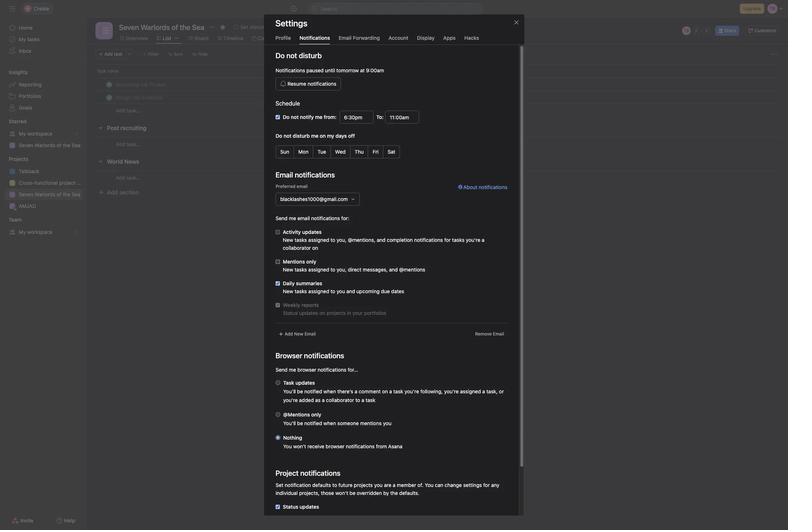 Task type: locate. For each thing, give the bounding box(es) containing it.
seven warlords of the sea link up 'talkback' link
[[4, 140, 82, 151]]

2 notified from the top
[[304, 420, 322, 426]]

add up task name
[[105, 51, 113, 57]]

1 vertical spatial workspace
[[27, 229, 52, 235]]

assign hq locations cell
[[87, 91, 319, 104]]

2 my from the top
[[19, 131, 26, 137]]

0 vertical spatial task
[[114, 51, 122, 57]]

1 horizontal spatial for
[[483, 482, 490, 488]]

1 vertical spatial my
[[19, 131, 26, 137]]

task… up section
[[126, 174, 140, 181]]

1 vertical spatial add task… button
[[116, 140, 140, 148]]

on left in
[[319, 310, 325, 316]]

you inside set notification defaults to future projects you are a member of. you can change settings for any individual projects, those won't be overridden by the defaults.
[[425, 482, 433, 488]]

share
[[724, 28, 736, 33]]

a right you're
[[481, 237, 484, 243]]

warlords
[[34, 142, 55, 148], [34, 191, 55, 197]]

and left upcoming
[[346, 288, 355, 294]]

1 vertical spatial sea
[[72, 191, 80, 197]]

you, inside activity updates new tasks assigned to you, @mentions, and completion notifications for tasks you're a collaborator on
[[336, 237, 346, 243]]

1 vertical spatial warlords
[[34, 191, 55, 197]]

email notifications
[[275, 171, 335, 179]]

new inside activity updates new tasks assigned to you, @mentions, and completion notifications for tasks you're a collaborator on
[[283, 237, 293, 243]]

to left @mentions,
[[330, 237, 335, 243]]

not left disturb
[[283, 133, 291, 139]]

upcoming
[[356, 288, 379, 294]]

sea inside projects element
[[72, 191, 80, 197]]

2 my workspace from the top
[[19, 229, 52, 235]]

2 add task… from the top
[[116, 141, 140, 147]]

my down team
[[19, 229, 26, 235]]

1 vertical spatial not
[[283, 133, 291, 139]]

tomorrow
[[336, 67, 359, 73]]

insights button
[[0, 69, 28, 76]]

inbox link
[[4, 45, 82, 57]]

assigned inside activity updates new tasks assigned to you, @mentions, and completion notifications for tasks you're a collaborator on
[[308, 237, 329, 243]]

1 vertical spatial for
[[483, 482, 490, 488]]

2 vertical spatial me
[[289, 367, 296, 373]]

task updates you'll be notified when there's a comment on a task you're following, you're assigned a task, or you're added as a collaborator to a task
[[283, 380, 504, 403]]

new down activity at top left
[[283, 237, 293, 243]]

sea
[[72, 142, 80, 148], [72, 191, 80, 197]]

assigned down send me email notifications for:
[[308, 237, 329, 243]]

1 horizontal spatial email
[[339, 35, 352, 41]]

schedule
[[275, 100, 300, 107]]

0 vertical spatial seven
[[19, 142, 33, 148]]

inbox
[[19, 48, 31, 54]]

0 vertical spatial for
[[444, 237, 451, 243]]

fri
[[372, 149, 378, 155]]

for left you're
[[444, 237, 451, 243]]

workspace down amjad link
[[27, 229, 52, 235]]

email forwarding
[[339, 35, 380, 41]]

date
[[374, 68, 383, 74]]

my workspace link
[[4, 128, 82, 140], [4, 226, 82, 238]]

add task… down assign hq locations text field
[[116, 107, 140, 114]]

0 vertical spatial my workspace
[[19, 131, 52, 137]]

the inside projects element
[[63, 191, 70, 197]]

completion
[[387, 237, 413, 243]]

new for new tasks assigned to you, @mentions, and completion notifications for tasks you're a collaborator on
[[283, 237, 293, 243]]

0 vertical spatial not
[[291, 114, 298, 120]]

notified for only
[[304, 420, 322, 426]]

assigned for updates
[[308, 237, 329, 243]]

updates down send me email notifications for:
[[302, 229, 321, 235]]

0 vertical spatial projects
[[326, 310, 345, 316]]

2 vertical spatial add task…
[[116, 174, 140, 181]]

1 vertical spatial and
[[389, 267, 398, 273]]

of up 'talkback' link
[[57, 142, 61, 148]]

warlords for 2nd seven warlords of the sea link from the bottom
[[34, 142, 55, 148]]

0 vertical spatial sea
[[72, 142, 80, 148]]

projects for on
[[326, 310, 345, 316]]

1 vertical spatial seven warlords of the sea
[[19, 191, 80, 197]]

my workspace down starred
[[19, 131, 52, 137]]

seven up projects
[[19, 142, 33, 148]]

1 send from the top
[[275, 215, 287, 221]]

a right 'as'
[[322, 397, 324, 403]]

1 horizontal spatial you
[[425, 482, 433, 488]]

2 horizontal spatial email
[[493, 331, 504, 337]]

1 vertical spatial my workspace
[[19, 229, 52, 235]]

1 vertical spatial add task…
[[116, 141, 140, 147]]

my for teams element
[[19, 229, 26, 235]]

tasks down mentions
[[294, 267, 307, 273]]

1 task… from the top
[[126, 107, 140, 114]]

1 vertical spatial projects
[[354, 482, 373, 488]]

notifications right the completion
[[414, 237, 443, 243]]

to inside activity updates new tasks assigned to you, @mentions, and completion notifications for tasks you're a collaborator on
[[330, 237, 335, 243]]

1 vertical spatial tb
[[323, 82, 329, 87]]

add task… down post recruiting button
[[116, 141, 140, 147]]

hide sidebar image
[[9, 6, 15, 12]]

row
[[87, 64, 788, 78], [95, 77, 779, 78], [87, 78, 788, 91], [87, 91, 788, 104]]

to down the comment
[[355, 397, 360, 403]]

2 my workspace link from the top
[[4, 226, 82, 238]]

add down weekly
[[284, 331, 293, 337]]

notified inside @mentions only you'll be notified when someone mentions you
[[304, 420, 322, 426]]

notified for updates
[[304, 388, 322, 395]]

profile button
[[275, 35, 291, 44]]

0 vertical spatial status
[[283, 310, 298, 316]]

2 task… from the top
[[126, 141, 140, 147]]

you're
[[404, 388, 419, 395], [444, 388, 458, 395], [283, 397, 298, 403]]

calendar
[[258, 35, 279, 41]]

my inside my tasks link
[[19, 36, 26, 42]]

my workspace link inside starred element
[[4, 128, 82, 140]]

tb
[[683, 28, 689, 33], [323, 82, 329, 87]]

2 status from the top
[[283, 504, 298, 510]]

1 vertical spatial me
[[289, 215, 296, 221]]

1 sea from the top
[[72, 142, 80, 148]]

calendar link
[[252, 34, 279, 42]]

the for 1st seven warlords of the sea link from the bottom of the page
[[63, 191, 70, 197]]

a
[[481, 237, 484, 243], [354, 388, 357, 395], [389, 388, 392, 395], [482, 388, 485, 395], [322, 397, 324, 403], [361, 397, 364, 403], [393, 482, 395, 488]]

my workspace link down goals link
[[4, 128, 82, 140]]

1 vertical spatial add task… row
[[87, 137, 788, 151]]

0 horizontal spatial you
[[336, 288, 345, 294]]

goals link
[[4, 102, 82, 114]]

in
[[347, 310, 351, 316]]

you inside the daily summaries new tasks assigned to you and upcoming due dates
[[336, 288, 345, 294]]

when left someone
[[323, 420, 336, 426]]

me up activity at top left
[[289, 215, 296, 221]]

1 when from the top
[[323, 388, 336, 395]]

0 vertical spatial task
[[97, 68, 106, 74]]

0 vertical spatial warlords
[[34, 142, 55, 148]]

1 vertical spatial status
[[283, 504, 298, 510]]

starred
[[9, 118, 27, 124]]

add task… button down assign hq locations text field
[[116, 107, 140, 115]]

1 vertical spatial when
[[323, 420, 336, 426]]

notifications button
[[300, 35, 330, 44]]

status inside weekly reports status updates on projects in your portfolios
[[283, 310, 298, 316]]

2 vertical spatial you
[[374, 482, 382, 488]]

new down mentions
[[283, 267, 293, 273]]

email inside add new email button
[[304, 331, 316, 337]]

me up you'll
[[289, 367, 296, 373]]

2 horizontal spatial you
[[383, 420, 391, 426]]

1 vertical spatial task…
[[126, 141, 140, 147]]

not left 'notify'
[[291, 114, 298, 120]]

0 vertical spatial add task… button
[[116, 107, 140, 115]]

0 vertical spatial add task… row
[[87, 104, 788, 117]]

Do not notify me from: checkbox
[[275, 115, 280, 119]]

0 vertical spatial notifications
[[300, 35, 330, 41]]

browser down browser notifications
[[297, 367, 316, 373]]

1 of from the top
[[57, 142, 61, 148]]

updates inside activity updates new tasks assigned to you, @mentions, and completion notifications for tasks you're a collaborator on
[[302, 229, 321, 235]]

Recruiting top Pirates text field
[[114, 81, 168, 88]]

projects
[[9, 156, 28, 162]]

2 vertical spatial the
[[390, 490, 398, 496]]

tasks inside mentions only new tasks assigned to you, direct messages, and @mentions
[[294, 267, 307, 273]]

seven inside starred element
[[19, 142, 33, 148]]

2 add task… button from the top
[[116, 140, 140, 148]]

task… down recruiting at the top of page
[[126, 141, 140, 147]]

0 vertical spatial tb
[[683, 28, 689, 33]]

updates down the "send me browser notifications for…"
[[295, 380, 315, 386]]

projects,
[[299, 490, 319, 496]]

only inside mentions only new tasks assigned to you, direct messages, and @mentions
[[306, 259, 316, 265]]

notifications for notifications
[[300, 35, 330, 41]]

2 vertical spatial add task… button
[[116, 174, 140, 182]]

workspace down goals link
[[27, 131, 52, 137]]

me for email
[[289, 215, 296, 221]]

assigned left task, on the right
[[460, 388, 481, 395]]

you, left @mentions,
[[336, 237, 346, 243]]

for inside set notification defaults to future projects you are a member of. you can change settings for any individual projects, those won't be overridden by the defaults.
[[483, 482, 490, 488]]

amjad link
[[4, 200, 82, 212]]

task… down assign hq locations text field
[[126, 107, 140, 114]]

0 horizontal spatial you
[[283, 443, 292, 450]]

to inside mentions only new tasks assigned to you, direct messages, and @mentions
[[330, 267, 335, 273]]

not for disturb
[[283, 133, 291, 139]]

notifications up not disturb
[[300, 35, 330, 41]]

when inside task updates you'll be notified when there's a comment on a task you're following, you're assigned a task, or you're added as a collaborator to a task
[[323, 388, 336, 395]]

updates for activity
[[302, 229, 321, 235]]

2 seven from the top
[[19, 191, 33, 197]]

seven warlords of the sea up 'talkback' link
[[19, 142, 80, 148]]

1 you, from the top
[[336, 237, 346, 243]]

you down the nothing
[[283, 443, 292, 450]]

you, for direct
[[336, 267, 346, 273]]

of for 1st seven warlords of the sea link from the bottom of the page
[[57, 191, 61, 197]]

1 vertical spatial you
[[383, 420, 391, 426]]

do
[[275, 51, 285, 60], [283, 114, 289, 120], [275, 133, 282, 139]]

you for are
[[374, 482, 382, 488]]

projects
[[326, 310, 345, 316], [354, 482, 373, 488]]

None text field
[[117, 21, 206, 34], [339, 111, 373, 124], [385, 111, 419, 124], [117, 21, 206, 34], [339, 111, 373, 124], [385, 111, 419, 124]]

reporting
[[19, 81, 42, 88]]

projects left in
[[326, 310, 345, 316]]

global element
[[0, 18, 87, 61]]

and inside mentions only new tasks assigned to you, direct messages, and @mentions
[[389, 267, 398, 273]]

of inside projects element
[[57, 191, 61, 197]]

be down @mentions
[[297, 420, 303, 426]]

task for task name
[[97, 68, 106, 74]]

3 my from the top
[[19, 229, 26, 235]]

1 vertical spatial seven warlords of the sea link
[[4, 189, 82, 200]]

my workspace inside teams element
[[19, 229, 52, 235]]

email
[[339, 35, 352, 41], [304, 331, 316, 337], [493, 331, 504, 337]]

2 warlords from the top
[[34, 191, 55, 197]]

0 vertical spatial you
[[283, 443, 292, 450]]

assigned inside the daily summaries new tasks assigned to you and upcoming due dates
[[308, 288, 329, 294]]

2 horizontal spatial you're
[[444, 388, 458, 395]]

home link
[[4, 22, 82, 34]]

notifications
[[307, 81, 336, 87], [478, 184, 507, 190], [311, 215, 340, 221], [414, 237, 443, 243], [317, 367, 346, 373], [346, 443, 374, 450]]

3 add task… row from the top
[[87, 171, 788, 184]]

2 vertical spatial and
[[346, 288, 355, 294]]

not for notify
[[291, 114, 298, 120]]

be inside task updates you'll be notified when there's a comment on a task you're following, you're assigned a task, or you're added as a collaborator to a task
[[297, 388, 303, 395]]

0 vertical spatial add task…
[[116, 107, 140, 114]]

you right of.
[[425, 482, 433, 488]]

warlords down cross-functional project plan link
[[34, 191, 55, 197]]

0 horizontal spatial projects
[[326, 310, 345, 316]]

you right mentions
[[383, 420, 391, 426]]

teams element
[[0, 213, 87, 239]]

completed image
[[105, 80, 114, 89]]

1 add task… row from the top
[[87, 104, 788, 117]]

projects inside weekly reports status updates on projects in your portfolios
[[326, 310, 345, 316]]

task down the comment
[[365, 397, 375, 403]]

new for new tasks assigned to you and upcoming due dates
[[283, 288, 293, 294]]

of inside starred element
[[57, 142, 61, 148]]

you inside nothing you won't receive browser notifications from asana
[[283, 443, 292, 450]]

1 vertical spatial of
[[57, 191, 61, 197]]

0 horizontal spatial for
[[444, 237, 451, 243]]

None radio
[[275, 412, 280, 417]]

2 of from the top
[[57, 191, 61, 197]]

world news button
[[107, 155, 139, 168]]

a inside set notification defaults to future projects you are a member of. you can change settings for any individual projects, those won't be overridden by the defaults.
[[393, 482, 395, 488]]

not disturb
[[286, 51, 322, 60]]

you, inside mentions only new tasks assigned to you, direct messages, and @mentions
[[336, 267, 346, 273]]

for
[[444, 237, 451, 243], [483, 482, 490, 488]]

settings
[[463, 482, 482, 488]]

0 vertical spatial notified
[[304, 388, 322, 395]]

@mentions,
[[348, 237, 375, 243]]

member
[[397, 482, 416, 488]]

0 vertical spatial you
[[336, 288, 345, 294]]

the inside starred element
[[63, 142, 70, 148]]

add task… button up section
[[116, 174, 140, 182]]

2 workspace from the top
[[27, 229, 52, 235]]

2 vertical spatial task…
[[126, 174, 140, 181]]

3 add task… button from the top
[[116, 174, 140, 182]]

notified down @mentions
[[304, 420, 322, 426]]

projects for future
[[354, 482, 373, 488]]

1 seven warlords of the sea from the top
[[19, 142, 80, 148]]

on down send me email notifications for:
[[312, 245, 318, 251]]

add down the post recruiting at the left top
[[116, 141, 125, 147]]

hacks button
[[464, 35, 479, 44]]

do down profile button
[[275, 51, 285, 60]]

new
[[283, 237, 293, 243], [283, 267, 293, 273], [283, 288, 293, 294], [294, 331, 303, 337]]

2 add task… row from the top
[[87, 137, 788, 151]]

3 add task… from the top
[[116, 174, 140, 181]]

disturb
[[293, 133, 310, 139]]

task…
[[126, 107, 140, 114], [126, 141, 140, 147], [126, 174, 140, 181]]

1 horizontal spatial browser
[[325, 443, 344, 450]]

notifications down the paused
[[307, 81, 336, 87]]

1 horizontal spatial tb
[[683, 28, 689, 33]]

to inside the daily summaries new tasks assigned to you and upcoming due dates
[[330, 288, 335, 294]]

1 vertical spatial notifications
[[275, 67, 305, 73]]

0 horizontal spatial tb
[[323, 82, 329, 87]]

when left there's
[[323, 388, 336, 395]]

1 horizontal spatial task
[[365, 397, 375, 403]]

projects inside set notification defaults to future projects you are a member of. you can change settings for any individual projects, those won't be overridden by the defaults.
[[354, 482, 373, 488]]

add task… up section
[[116, 174, 140, 181]]

email down email notifications
[[296, 184, 308, 189]]

tasks
[[27, 36, 40, 42], [294, 237, 307, 243], [452, 237, 464, 243], [294, 267, 307, 273], [294, 288, 307, 294]]

do up "sun"
[[275, 133, 282, 139]]

you up weekly reports status updates on projects in your portfolios
[[336, 288, 345, 294]]

tasks for daily summaries new tasks assigned to you and upcoming due dates
[[294, 288, 307, 294]]

0 horizontal spatial task
[[97, 68, 106, 74]]

invite
[[20, 518, 33, 524]]

my inside teams element
[[19, 229, 26, 235]]

sea inside starred element
[[72, 142, 80, 148]]

2 you, from the top
[[336, 267, 346, 273]]

be inside set notification defaults to future projects you are a member of. you can change settings for any individual projects, those won't be overridden by the defaults.
[[349, 490, 355, 496]]

browser right receive on the bottom of page
[[325, 443, 344, 450]]

days off
[[335, 133, 355, 139]]

1 my from the top
[[19, 36, 26, 42]]

warlords inside starred element
[[34, 142, 55, 148]]

your
[[352, 310, 363, 316]]

my
[[327, 133, 334, 139]]

only down 'as'
[[311, 412, 321, 418]]

1 seven from the top
[[19, 142, 33, 148]]

my down starred
[[19, 131, 26, 137]]

insights element
[[0, 66, 87, 115]]

be inside @mentions only you'll be notified when someone mentions you
[[297, 420, 303, 426]]

0 vertical spatial browser
[[297, 367, 316, 373]]

collaborator inside task updates you'll be notified when there's a comment on a task you're following, you're assigned a task, or you're added as a collaborator to a task
[[326, 397, 354, 403]]

0 vertical spatial do
[[275, 51, 285, 60]]

to up weekly reports status updates on projects in your portfolios
[[330, 288, 335, 294]]

1 vertical spatial task
[[393, 388, 403, 395]]

when inside @mentions only you'll be notified when someone mentions you
[[323, 420, 336, 426]]

for left any
[[483, 482, 490, 488]]

1 horizontal spatial and
[[377, 237, 385, 243]]

daily summaries new tasks assigned to you and upcoming due dates
[[283, 280, 404, 294]]

name
[[107, 68, 119, 74]]

task… for recruiting
[[126, 141, 140, 147]]

1 my workspace link from the top
[[4, 128, 82, 140]]

updates for task
[[295, 380, 315, 386]]

add up the post recruiting at the left top
[[116, 107, 125, 114]]

assigned up summaries
[[308, 267, 329, 273]]

1 horizontal spatial task
[[283, 380, 294, 386]]

0 vertical spatial seven warlords of the sea link
[[4, 140, 82, 151]]

Assign HQ locations text field
[[114, 94, 164, 101]]

0 vertical spatial me
[[311, 133, 318, 139]]

1 seven warlords of the sea link from the top
[[4, 140, 82, 151]]

None radio
[[275, 380, 280, 385], [275, 435, 280, 440], [275, 380, 280, 385], [275, 435, 280, 440]]

1 warlords from the top
[[34, 142, 55, 148]]

assigned inside mentions only new tasks assigned to you, direct messages, and @mentions
[[308, 267, 329, 273]]

and left the completion
[[377, 237, 385, 243]]

0 vertical spatial when
[[323, 388, 336, 395]]

seven down the cross-
[[19, 191, 33, 197]]

1 horizontal spatial you
[[374, 482, 382, 488]]

notified inside task updates you'll be notified when there's a comment on a task you're following, you're assigned a task, or you're added as a collaborator to a task
[[304, 388, 322, 395]]

add task… row
[[87, 104, 788, 117], [87, 137, 788, 151], [87, 171, 788, 184]]

change
[[444, 482, 462, 488]]

to for only
[[330, 267, 335, 273]]

tasks down home at the left of page
[[27, 36, 40, 42]]

add task… row for world news
[[87, 171, 788, 184]]

1 vertical spatial my workspace link
[[4, 226, 82, 238]]

1 horizontal spatial collaborator
[[326, 397, 354, 403]]

on right the comment
[[382, 388, 388, 395]]

when for there's
[[323, 388, 336, 395]]

you, left direct
[[336, 267, 346, 273]]

1 vertical spatial email
[[297, 215, 310, 221]]

tyler black
[[332, 82, 354, 87]]

notifications left from
[[346, 443, 374, 450]]

2 vertical spatial be
[[349, 490, 355, 496]]

1 my workspace from the top
[[19, 131, 52, 137]]

add
[[105, 51, 113, 57], [116, 107, 125, 114], [116, 141, 125, 147], [116, 174, 125, 181], [107, 189, 118, 196], [284, 331, 293, 337]]

when
[[323, 388, 336, 395], [323, 420, 336, 426]]

notify
[[300, 114, 314, 120]]

my workspace down team
[[19, 229, 52, 235]]

0 vertical spatial only
[[306, 259, 316, 265]]

do not disturb me on my days off
[[275, 133, 355, 139]]

1 vertical spatial do
[[283, 114, 289, 120]]

2 horizontal spatial task
[[393, 388, 403, 395]]

email up browser notifications
[[304, 331, 316, 337]]

1 status from the top
[[283, 310, 298, 316]]

warlords up 'talkback' link
[[34, 142, 55, 148]]

2 horizontal spatial and
[[389, 267, 398, 273]]

list image
[[100, 26, 108, 35]]

collaborator up mentions
[[283, 245, 311, 251]]

you
[[336, 288, 345, 294], [383, 420, 391, 426], [374, 482, 382, 488]]

by
[[383, 490, 389, 496]]

1 vertical spatial browser
[[325, 443, 344, 450]]

1 add task… button from the top
[[116, 107, 140, 115]]

tasks down summaries
[[294, 288, 307, 294]]

seven warlords of the sea down cross-functional project plan
[[19, 191, 80, 197]]

task up you'll
[[283, 380, 294, 386]]

my workspace
[[19, 131, 52, 137], [19, 229, 52, 235]]

seven warlords of the sea inside starred element
[[19, 142, 80, 148]]

until
[[325, 67, 335, 73]]

2 sea from the top
[[72, 191, 80, 197]]

tb inside header untitled section tree grid
[[323, 82, 329, 87]]

set
[[275, 482, 283, 488]]

notified
[[304, 388, 322, 395], [304, 420, 322, 426]]

0 vertical spatial and
[[377, 237, 385, 243]]

2 when from the top
[[323, 420, 336, 426]]

can
[[435, 482, 443, 488]]

to for summaries
[[330, 288, 335, 294]]

notifications inside button
[[307, 81, 336, 87]]

0 horizontal spatial and
[[346, 288, 355, 294]]

None checkbox
[[275, 260, 280, 264], [275, 303, 280, 307], [275, 260, 280, 264], [275, 303, 280, 307]]

account
[[389, 35, 408, 41]]

2 vertical spatial do
[[275, 133, 282, 139]]

1 vertical spatial be
[[297, 420, 303, 426]]

you'll
[[283, 388, 296, 395]]

add task
[[105, 51, 122, 57]]

of for 2nd seven warlords of the sea link from the bottom
[[57, 142, 61, 148]]

email right remove
[[493, 331, 504, 337]]

dates
[[391, 288, 404, 294]]

add task… button down post recruiting button
[[116, 140, 140, 148]]

send up activity at top left
[[275, 215, 287, 221]]

my workspace inside starred element
[[19, 131, 52, 137]]

0 vertical spatial workspace
[[27, 131, 52, 137]]

talkback
[[19, 168, 39, 174]]

0 horizontal spatial email
[[304, 331, 316, 337]]

warlords inside projects element
[[34, 191, 55, 197]]

add task button
[[95, 49, 126, 59]]

row containing task name
[[87, 64, 788, 78]]

task for task updates you'll be notified when there's a comment on a task you're following, you're assigned a task, or you're added as a collaborator to a task
[[283, 380, 294, 386]]

only
[[306, 259, 316, 265], [311, 412, 321, 418]]

task inside task updates you'll be notified when there's a comment on a task you're following, you're assigned a task, or you're added as a collaborator to a task
[[283, 380, 294, 386]]

the down project
[[63, 191, 70, 197]]

2 seven warlords of the sea from the top
[[19, 191, 80, 197]]

1 add task… from the top
[[116, 107, 140, 114]]

functional
[[34, 180, 58, 186]]

0 vertical spatial my workspace link
[[4, 128, 82, 140]]

to inside task updates you'll be notified when there's a comment on a task you're following, you're assigned a task, or you're added as a collaborator to a task
[[355, 397, 360, 403]]

you're left the following,
[[404, 388, 419, 395]]

1 workspace from the top
[[27, 131, 52, 137]]

only inside @mentions only you'll be notified when someone mentions you
[[311, 412, 321, 418]]

2 vertical spatial my
[[19, 229, 26, 235]]

of down cross-functional project plan
[[57, 191, 61, 197]]

updates inside weekly reports status updates on projects in your portfolios
[[299, 310, 318, 316]]

to up the daily summaries new tasks assigned to you and upcoming due dates
[[330, 267, 335, 273]]

0 vertical spatial email
[[296, 184, 308, 189]]

task up name in the left top of the page
[[114, 51, 122, 57]]

new inside mentions only new tasks assigned to you, direct messages, and @mentions
[[283, 267, 293, 273]]

future
[[338, 482, 352, 488]]

None checkbox
[[275, 230, 280, 234], [275, 281, 280, 286], [275, 230, 280, 234], [275, 281, 280, 286]]

0 horizontal spatial collaborator
[[283, 245, 311, 251]]

updates inside task updates you'll be notified when there's a comment on a task you're following, you're assigned a task, or you're added as a collaborator to a task
[[295, 380, 315, 386]]

task left name in the left top of the page
[[97, 68, 106, 74]]

you're down you'll
[[283, 397, 298, 403]]

only right mentions
[[306, 259, 316, 265]]

new inside the daily summaries new tasks assigned to you and upcoming due dates
[[283, 288, 293, 294]]

0 vertical spatial of
[[57, 142, 61, 148]]

tb inside tb button
[[683, 28, 689, 33]]

0 vertical spatial send
[[275, 215, 287, 221]]

my inside starred element
[[19, 131, 26, 137]]

you're right the following,
[[444, 388, 458, 395]]

on inside activity updates new tasks assigned to you, @mentions, and completion notifications for tasks you're a collaborator on
[[312, 245, 318, 251]]

updates for status
[[299, 504, 319, 510]]

to up won't
[[332, 482, 337, 488]]

1 notified from the top
[[304, 388, 322, 395]]

0 horizontal spatial task
[[114, 51, 122, 57]]

tasks inside the daily summaries new tasks assigned to you and upcoming due dates
[[294, 288, 307, 294]]

you inside set notification defaults to future projects you are a member of. you can change settings for any individual projects, those won't be overridden by the defaults.
[[374, 482, 382, 488]]

1 vertical spatial seven
[[19, 191, 33, 197]]

me for browser
[[289, 367, 296, 373]]

forwarding
[[353, 35, 380, 41]]

tasks for mentions only new tasks assigned to you, direct messages, and @mentions
[[294, 267, 307, 273]]

2 send from the top
[[275, 367, 287, 373]]

1 vertical spatial you,
[[336, 267, 346, 273]]

status right 'status updates' checkbox
[[283, 504, 298, 510]]

1 vertical spatial send
[[275, 367, 287, 373]]

2 vertical spatial add task… row
[[87, 171, 788, 184]]

blacklashes1000@gmail.com
[[280, 196, 348, 202]]

3 task… from the top
[[126, 174, 140, 181]]

defaults
[[312, 482, 331, 488]]

1 horizontal spatial projects
[[354, 482, 373, 488]]

my
[[19, 36, 26, 42], [19, 131, 26, 137], [19, 229, 26, 235]]



Task type: vqa. For each thing, say whether or not it's contained in the screenshot.
1st Add task… Row from the bottom
yes



Task type: describe. For each thing, give the bounding box(es) containing it.
settings
[[275, 18, 307, 28]]

task inside button
[[114, 51, 122, 57]]

for inside activity updates new tasks assigned to you, @mentions, and completion notifications for tasks you're a collaborator on
[[444, 237, 451, 243]]

receive
[[307, 443, 324, 450]]

notifications left for:
[[311, 215, 340, 221]]

email inside email forwarding button
[[339, 35, 352, 41]]

someone
[[337, 420, 359, 426]]

@mentions
[[399, 267, 425, 273]]

starred button
[[0, 118, 27, 125]]

add new email
[[284, 331, 316, 337]]

a down the comment
[[361, 397, 364, 403]]

and inside activity updates new tasks assigned to you, @mentions, and completion notifications for tasks you're a collaborator on
[[377, 237, 385, 243]]

be for you'll
[[297, 388, 303, 395]]

comment
[[359, 388, 380, 395]]

won't
[[293, 443, 306, 450]]

remove from starred image
[[220, 24, 226, 30]]

activity updates new tasks assigned to you, @mentions, and completion notifications for tasks you're a collaborator on
[[283, 229, 484, 251]]

home
[[19, 25, 33, 31]]

to for updates
[[330, 237, 335, 243]]

world news
[[107, 158, 139, 165]]

notifications right about
[[478, 184, 507, 190]]

assigned for summaries
[[308, 288, 329, 294]]

browser notifications
[[275, 352, 344, 360]]

dashboard link
[[325, 34, 357, 42]]

on inside weekly reports status updates on projects in your portfolios
[[319, 310, 325, 316]]

direct
[[348, 267, 361, 273]]

collaborator inside activity updates new tasks assigned to you, @mentions, and completion notifications for tasks you're a collaborator on
[[283, 245, 311, 251]]

Completed checkbox
[[105, 93, 114, 102]]

a right there's
[[354, 388, 357, 395]]

notification
[[285, 482, 311, 488]]

on inside task updates you'll be notified when there's a comment on a task you're following, you're assigned a task, or you're added as a collaborator to a task
[[382, 388, 388, 395]]

sea for 1st seven warlords of the sea link from the bottom of the page
[[72, 191, 80, 197]]

projects element
[[0, 153, 87, 213]]

0 horizontal spatial you're
[[283, 397, 298, 403]]

add inside button
[[284, 331, 293, 337]]

upgrade
[[743, 6, 761, 11]]

world
[[107, 158, 123, 165]]

add task… button for recruiting
[[116, 140, 140, 148]]

the for 2nd seven warlords of the sea link from the bottom
[[63, 142, 70, 148]]

add task… button for news
[[116, 174, 140, 182]]

do for do not disturb
[[275, 51, 285, 60]]

collapse task list for this section image
[[98, 125, 103, 131]]

summaries
[[296, 280, 322, 286]]

0 horizontal spatial browser
[[297, 367, 316, 373]]

to inside set notification defaults to future projects you are a member of. you can change settings for any individual projects, those won't be overridden by the defaults.
[[332, 482, 337, 488]]

status updates
[[283, 504, 319, 510]]

close image
[[513, 20, 519, 25]]

2 seven warlords of the sea link from the top
[[4, 189, 82, 200]]

the inside set notification defaults to future projects you are a member of. you can change settings for any individual projects, those won't be overridden by the defaults.
[[390, 490, 398, 496]]

notifications for notifications paused until tomorrow at 9:00am
[[275, 67, 305, 73]]

sat
[[387, 149, 395, 155]]

resume
[[287, 81, 306, 87]]

sea for 2nd seven warlords of the sea link from the bottom
[[72, 142, 80, 148]]

do for do not notify me from:
[[283, 114, 289, 120]]

won't
[[335, 490, 348, 496]]

my workspace link inside teams element
[[4, 226, 82, 238]]

about
[[463, 184, 477, 190]]

preferred email
[[275, 184, 308, 189]]

add inside header untitled section tree grid
[[116, 107, 125, 114]]

to:
[[376, 114, 383, 120]]

portfolios link
[[4, 90, 82, 102]]

post recruiting button
[[107, 122, 146, 135]]

tasks left you're
[[452, 237, 464, 243]]

files link
[[404, 34, 421, 42]]

weekly
[[283, 302, 300, 308]]

on left my
[[320, 133, 326, 139]]

you, for @mentions,
[[336, 237, 346, 243]]

seven warlords of the sea inside projects element
[[19, 191, 80, 197]]

tasks for activity updates new tasks assigned to you, @mentions, and completion notifications for tasks you're a collaborator on
[[294, 237, 307, 243]]

you inside @mentions only you'll be notified when someone mentions you
[[383, 420, 391, 426]]

set notification defaults to future projects you are a member of. you can change settings for any individual projects, those won't be overridden by the defaults.
[[275, 482, 499, 496]]

1 horizontal spatial you're
[[404, 388, 419, 395]]

team button
[[0, 216, 22, 223]]

preferred
[[275, 184, 295, 189]]

task name
[[97, 68, 119, 74]]

nothing
[[283, 435, 302, 441]]

tasks inside my tasks link
[[27, 36, 40, 42]]

there's
[[337, 388, 353, 395]]

due
[[365, 68, 373, 74]]

assigned for only
[[308, 267, 329, 273]]

timeline link
[[217, 34, 243, 42]]

do for do not disturb me on my days off
[[275, 133, 282, 139]]

mentions only new tasks assigned to you, direct messages, and @mentions
[[283, 259, 425, 273]]

recruiting top pirates cell
[[87, 78, 319, 91]]

black
[[343, 82, 354, 87]]

header untitled section tree grid
[[87, 78, 788, 117]]

news
[[124, 158, 139, 165]]

add task… for news
[[116, 174, 140, 181]]

as
[[315, 397, 320, 403]]

list link
[[157, 34, 171, 42]]

portfolios
[[19, 93, 41, 99]]

new inside button
[[294, 331, 303, 337]]

add new email button
[[275, 329, 319, 339]]

when for someone
[[323, 420, 336, 426]]

reporting link
[[4, 79, 82, 90]]

about notifications link
[[458, 183, 507, 214]]

send me browser notifications for…
[[275, 367, 358, 373]]

add up add section button
[[116, 174, 125, 181]]

gantt
[[435, 35, 449, 41]]

mentions
[[283, 259, 305, 265]]

my for global element
[[19, 36, 26, 42]]

tue
[[317, 149, 326, 155]]

daily
[[283, 280, 294, 286]]

new for new tasks assigned to you, direct messages, and @mentions
[[283, 267, 293, 273]]

workspace inside starred element
[[27, 131, 52, 137]]

notifications inside nothing you won't receive browser notifications from asana
[[346, 443, 374, 450]]

talkback link
[[4, 166, 82, 177]]

browser inside nothing you won't receive browser notifications from asana
[[325, 443, 344, 450]]

of.
[[417, 482, 423, 488]]

add task… row for post recruiting
[[87, 137, 788, 151]]

collapse task list for this section image
[[98, 159, 103, 165]]

remove email button
[[472, 329, 507, 339]]

add task… for recruiting
[[116, 141, 140, 147]]

send for send me browser notifications for…
[[275, 367, 287, 373]]

completed image
[[105, 93, 114, 102]]

only for @mentions only
[[311, 412, 321, 418]]

overview link
[[120, 34, 148, 42]]

a right the comment
[[389, 388, 392, 395]]

notifications inside activity updates new tasks assigned to you, @mentions, and completion notifications for tasks you're a collaborator on
[[414, 237, 443, 243]]

row containing tb
[[87, 78, 788, 91]]

at
[[360, 67, 364, 73]]

add section button
[[95, 186, 142, 199]]

individual
[[275, 490, 298, 496]]

notifications left for…
[[317, 367, 346, 373]]

plan
[[77, 180, 87, 186]]

be for you'll
[[297, 420, 303, 426]]

hacks
[[464, 35, 479, 41]]

project
[[59, 180, 75, 186]]

are
[[384, 482, 391, 488]]

cross-
[[19, 180, 34, 186]]

send me email notifications for:
[[275, 215, 349, 221]]

workspace inside teams element
[[27, 229, 52, 235]]

Completed checkbox
[[105, 80, 114, 89]]

you for and
[[336, 288, 345, 294]]

tb button
[[682, 26, 691, 35]]

9:00am
[[366, 67, 384, 73]]

for…
[[348, 367, 358, 373]]

a left task, on the right
[[482, 388, 485, 395]]

account button
[[389, 35, 408, 44]]

messages,
[[363, 267, 388, 273]]

apps button
[[443, 35, 456, 44]]

and inside the daily summaries new tasks assigned to you and upcoming due dates
[[346, 288, 355, 294]]

portfolios
[[364, 310, 386, 316]]

following,
[[420, 388, 443, 395]]

task… inside header untitled section tree grid
[[126, 107, 140, 114]]

@mentions only you'll be notified when someone mentions you
[[283, 412, 391, 426]]

2 vertical spatial task
[[365, 397, 375, 403]]

nothing you won't receive browser notifications from asana
[[283, 435, 402, 450]]

remove
[[475, 331, 491, 337]]

blacklashes1000@gmail.com button
[[275, 193, 360, 206]]

assigned inside task updates you'll be notified when there's a comment on a task you're following, you're assigned a task, or you're added as a collaborator to a task
[[460, 388, 481, 395]]

add task… inside header untitled section tree grid
[[116, 107, 140, 114]]

share button
[[715, 26, 739, 36]]

add task… button inside header untitled section tree grid
[[116, 107, 140, 115]]

thu
[[354, 149, 363, 155]]

send for send me email notifications for:
[[275, 215, 287, 221]]

amjad
[[19, 203, 36, 209]]

notifications paused until tomorrow at 9:00am
[[275, 67, 384, 73]]

a inside activity updates new tasks assigned to you, @mentions, and completion notifications for tasks you're a collaborator on
[[481, 237, 484, 243]]

Status updates checkbox
[[275, 505, 280, 509]]

board link
[[189, 34, 209, 42]]

only for mentions only
[[306, 259, 316, 265]]

invite button
[[7, 514, 38, 527]]

starred element
[[0, 115, 87, 153]]

seven inside projects element
[[19, 191, 33, 197]]

email inside remove email button
[[493, 331, 504, 337]]

resume notifications
[[287, 81, 336, 87]]

warlords for 1st seven warlords of the sea link from the bottom of the page
[[34, 191, 55, 197]]

add left section
[[107, 189, 118, 196]]

projects button
[[0, 156, 28, 163]]

those
[[321, 490, 334, 496]]

task… for news
[[126, 174, 140, 181]]



